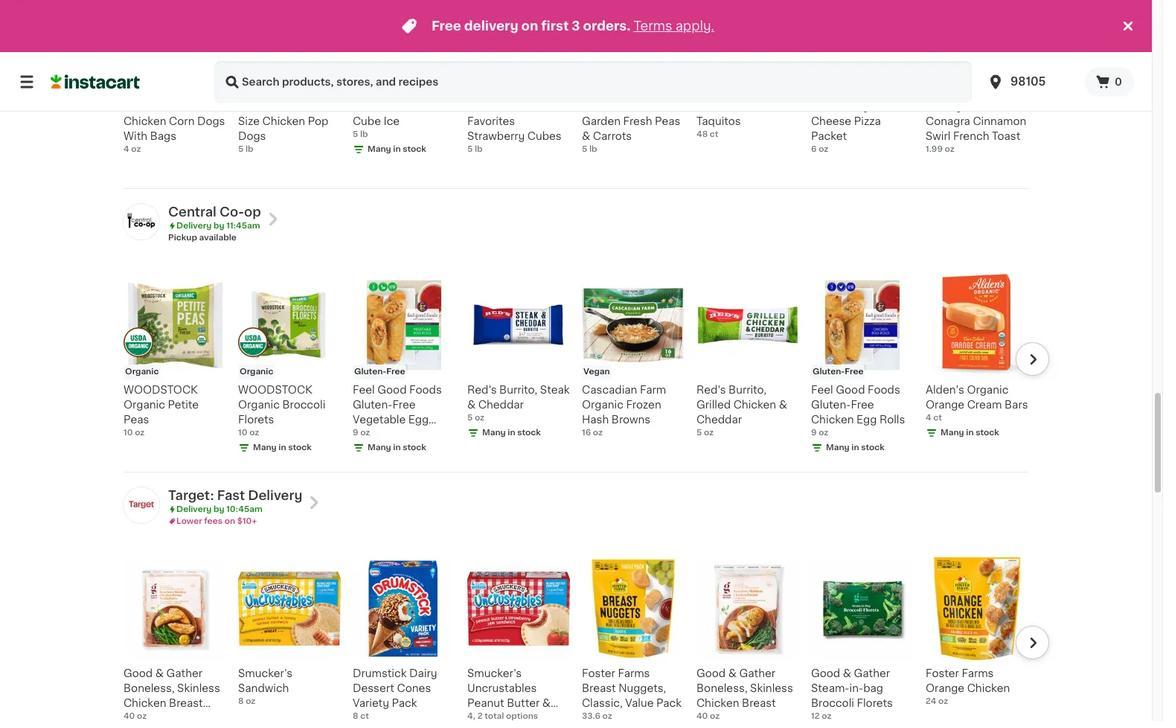 Task type: vqa. For each thing, say whether or not it's contained in the screenshot.
Condiments & Sauces
no



Task type: locate. For each thing, give the bounding box(es) containing it.
in down ice
[[393, 145, 401, 153]]

0 vertical spatial peas
[[655, 116, 681, 126]]

1 horizontal spatial broccoli
[[811, 698, 854, 708]]

many in stock down the alden's organic orange cream bars 4 ct
[[941, 428, 999, 437]]

carrots
[[593, 131, 632, 141]]

free
[[432, 20, 461, 32], [386, 367, 405, 375], [845, 367, 864, 375], [393, 399, 416, 410], [851, 399, 874, 410]]

woodstock
[[124, 384, 198, 395], [238, 384, 312, 395]]

woodstock up petite
[[124, 384, 198, 395]]

2 egg from the left
[[857, 414, 877, 425]]

1 horizontal spatial dogs
[[238, 131, 266, 141]]

many down "feel good foods gluten-free chicken egg rolls 9 oz"
[[826, 443, 850, 451]]

item badge image
[[124, 328, 153, 357]]

2 woodstock from the left
[[238, 384, 312, 395]]

0 horizontal spatial red's
[[467, 384, 497, 395]]

strawberry down peanut at left bottom
[[467, 713, 525, 721]]

in down vegetable at the left of page
[[393, 443, 401, 451]]

0 vertical spatial garden
[[582, 101, 621, 111]]

1 horizontal spatial gluten-free
[[813, 367, 864, 375]]

foster inside foster farms chicken corn dogs with bags 4 oz
[[124, 101, 157, 111]]

gather
[[166, 668, 202, 678], [739, 668, 776, 678], [854, 668, 890, 678]]

foster farms nite- size chicken pop dogs 5 lb
[[238, 101, 335, 153]]

on
[[521, 20, 538, 32], [224, 517, 235, 525]]

0 horizontal spatial pack
[[392, 698, 417, 708]]

delivery by 10:45am
[[176, 505, 262, 513]]

foods inside the feel good foods gluten-free vegetable egg rolls
[[409, 384, 442, 395]]

breast inside good & gather boneless, skinless chicken breast 40 oz
[[742, 698, 776, 708]]

many in stock down woodstock organic broccoli florets 10 oz
[[253, 443, 312, 451]]

farms inside foster farms chicken corn dogs with bags 4 oz
[[160, 101, 192, 111]]

stock down woodstock organic broccoli florets 10 oz
[[288, 443, 312, 451]]

lb for foster farms nite- size chicken pop dogs
[[246, 145, 253, 153]]

foods inside "feel good foods gluten-free chicken egg rolls 9 oz"
[[868, 384, 900, 395]]

woodstock for petite
[[124, 384, 198, 395]]

2 gluten-free from the left
[[813, 367, 864, 375]]

1 horizontal spatial red's
[[697, 384, 726, 395]]

gluten- inside "feel good foods gluten-free chicken egg rolls 9 oz"
[[811, 399, 851, 410]]

2 burrito, from the left
[[729, 384, 767, 395]]

2 vertical spatial delivery
[[176, 505, 212, 513]]

hash
[[582, 414, 609, 425]]

farms inside the foster farms orange chicken 24 oz
[[962, 668, 994, 678]]

0 horizontal spatial egg
[[408, 414, 429, 425]]

0 vertical spatial 4
[[124, 145, 129, 153]]

chicken inside red's burrito, grilled chicken & cheddar 5 oz
[[733, 399, 776, 410]]

0 horizontal spatial burrito,
[[499, 384, 537, 395]]

red's inside red's burrito, steak & cheddar 5 oz
[[467, 384, 497, 395]]

& inside smucker's uncrustables peanut butter & strawberry
[[542, 698, 551, 708]]

4 down with
[[124, 145, 129, 153]]

orange inside the foster farms orange chicken 24 oz
[[926, 683, 965, 693]]

0 horizontal spatial boneless,
[[124, 683, 175, 693]]

strawberry inside smucker's uncrustables peanut butter & strawberry
[[467, 713, 525, 721]]

many down red's burrito, steak & cheddar 5 oz
[[482, 428, 506, 437]]

gluten-
[[354, 367, 386, 375], [813, 367, 845, 375], [353, 399, 393, 410], [811, 399, 851, 410]]

packet
[[811, 131, 847, 141]]

rolls
[[880, 414, 905, 425], [353, 429, 378, 439]]

1 vertical spatial fresh
[[623, 116, 652, 126]]

classic,
[[582, 698, 623, 708]]

skinless inside good & gather boneless, skinless chicken breast tenderloins
[[177, 683, 220, 693]]

good for good & gather boneless, skinless chicken breast tenderloins
[[124, 668, 153, 678]]

0 horizontal spatial ct
[[360, 712, 369, 720]]

chicken inside "feel good foods gluten-free chicken egg rolls 9 oz"
[[811, 414, 854, 425]]

1 feel from the left
[[353, 384, 375, 395]]

woodstock for broccoli
[[238, 384, 312, 395]]

2 fresh from the top
[[623, 116, 652, 126]]

lb down size
[[246, 145, 253, 153]]

0 vertical spatial dogs
[[197, 116, 225, 126]]

2 9 from the left
[[811, 428, 817, 437]]

8
[[238, 697, 244, 705], [353, 712, 358, 720]]

sausage
[[831, 101, 876, 111]]

8 down variety
[[353, 712, 358, 720]]

good inside the good & gather steam-in-bag broccoli florets 12 oz
[[811, 668, 840, 678]]

0 horizontal spatial cheddar
[[478, 399, 524, 410]]

central co-op image
[[124, 204, 159, 239]]

in for feel good foods gluten-free chicken egg rolls
[[852, 443, 859, 451]]

stock down arctic glacier 5lb cube ice 5 lb
[[403, 145, 426, 153]]

pizza
[[854, 116, 881, 126]]

1 burrito, from the left
[[499, 384, 537, 395]]

2 vertical spatial ct
[[360, 712, 369, 720]]

0 horizontal spatial 8
[[238, 697, 244, 705]]

4,
[[467, 712, 476, 720]]

4
[[124, 145, 129, 153], [926, 413, 931, 422]]

1 red's from the left
[[467, 384, 497, 395]]

skinless up the tenderloins
[[177, 683, 220, 693]]

0 horizontal spatial florets
[[238, 414, 274, 425]]

gather inside the good & gather steam-in-bag broccoli florets 12 oz
[[854, 668, 890, 678]]

1 horizontal spatial foods
[[868, 384, 900, 395]]

breast inside foster farms breast nuggets, classic, value pack 33.6 oz
[[582, 683, 616, 693]]

many in stock down red's burrito, steak & cheddar 5 oz
[[482, 428, 541, 437]]

pickup
[[168, 233, 197, 242]]

9 oz
[[353, 428, 370, 437]]

1 vertical spatial ct
[[933, 413, 942, 422]]

4 down alden's
[[926, 413, 931, 422]]

gather inside good & gather boneless, skinless chicken breast tenderloins
[[166, 668, 202, 678]]

foster up size
[[238, 101, 272, 111]]

0 vertical spatial cheddar
[[478, 399, 524, 410]]

8 down sandwich
[[238, 697, 244, 705]]

alden's
[[926, 384, 964, 395]]

1 vertical spatial on
[[224, 517, 235, 525]]

1 skinless from the left
[[177, 683, 220, 693]]

4, 2 total options
[[467, 712, 538, 720]]

0 horizontal spatial breast
[[169, 698, 203, 708]]

farms inside foster farms breast nuggets, classic, value pack 33.6 oz
[[618, 668, 650, 678]]

red's left steak
[[467, 384, 497, 395]]

0 horizontal spatial smucker's
[[238, 668, 293, 678]]

2 horizontal spatial gather
[[854, 668, 890, 678]]

1 gather from the left
[[166, 668, 202, 678]]

2 vertical spatial item carousel region
[[103, 551, 1049, 721]]

5 right the feel good foods gluten-free vegetable egg rolls at the bottom of the page
[[467, 413, 473, 422]]

1 vertical spatial rolls
[[353, 429, 378, 439]]

smucker's up sandwich
[[238, 668, 293, 678]]

0 horizontal spatial broccoli
[[282, 399, 325, 410]]

1 orange from the top
[[926, 399, 965, 410]]

1 strawberry from the top
[[467, 131, 525, 141]]

0 horizontal spatial gather
[[166, 668, 202, 678]]

ct down alden's
[[933, 413, 942, 422]]

fast
[[217, 489, 245, 501]]

0 vertical spatial delivery
[[176, 221, 212, 230]]

1 vertical spatial 4
[[926, 413, 931, 422]]

1 vertical spatial orange
[[926, 683, 965, 693]]

0 vertical spatial 8
[[238, 697, 244, 705]]

0 vertical spatial on
[[521, 20, 538, 32]]

smucker's for butter
[[467, 668, 522, 678]]

arctic
[[353, 101, 384, 111]]

dogs down size
[[238, 131, 266, 141]]

stock
[[403, 145, 426, 153], [517, 428, 541, 437], [976, 428, 999, 437], [288, 443, 312, 451], [403, 443, 426, 451], [861, 443, 885, 451]]

1 boneless, from the left
[[124, 683, 175, 693]]

florets inside the good & gather steam-in-bag broccoli florets 12 oz
[[857, 698, 893, 708]]

woodstock inside woodstock organic petite peas 10 oz
[[124, 384, 198, 395]]

many in stock down ice
[[368, 145, 426, 153]]

foster inside foster farms nite- size chicken pop dogs 5 lb
[[238, 101, 272, 111]]

0 vertical spatial fresh
[[623, 101, 652, 111]]

2
[[477, 712, 483, 720]]

smucker's inside smucker's uncrustables peanut butter & strawberry
[[467, 668, 522, 678]]

favorites
[[467, 116, 515, 126]]

2 skinless from the left
[[750, 683, 793, 693]]

1 10 from the left
[[124, 428, 133, 437]]

2 horizontal spatial breast
[[742, 698, 776, 708]]

48
[[697, 130, 708, 138]]

peas
[[655, 116, 681, 126], [124, 414, 149, 425]]

on left first
[[521, 20, 538, 32]]

breast for good & gather boneless, skinless chicken breast 40 oz
[[742, 698, 776, 708]]

1 woodstock from the left
[[124, 384, 198, 395]]

by up 'available'
[[214, 221, 224, 230]]

delivery down central
[[176, 221, 212, 230]]

0 vertical spatial strawberry
[[467, 131, 525, 141]]

5 inside red's burrito, steak & cheddar 5 oz
[[467, 413, 473, 422]]

egg inside the feel good foods gluten-free vegetable egg rolls
[[408, 414, 429, 425]]

red's up 'grilled'
[[697, 384, 726, 395]]

many in stock
[[368, 145, 426, 153], [482, 428, 541, 437], [941, 428, 999, 437], [253, 443, 312, 451], [368, 443, 426, 451], [826, 443, 885, 451]]

10 up target: fast delivery
[[238, 428, 247, 437]]

1 vertical spatial by
[[214, 505, 224, 513]]

2 red's from the left
[[697, 384, 726, 395]]

boneless, for 40
[[697, 683, 748, 693]]

good inside good & gather boneless, skinless chicken breast 40 oz
[[697, 668, 726, 678]]

gluten-free
[[354, 367, 405, 375], [813, 367, 864, 375]]

2 10 from the left
[[238, 428, 247, 437]]

red's for &
[[467, 384, 497, 395]]

0 horizontal spatial skinless
[[177, 683, 220, 693]]

stock for red's burrito, steak & cheddar
[[517, 428, 541, 437]]

in
[[393, 145, 401, 153], [508, 428, 515, 437], [966, 428, 974, 437], [279, 443, 286, 451], [393, 443, 401, 451], [852, 443, 859, 451]]

lb down cube
[[360, 130, 368, 138]]

orange down alden's
[[926, 399, 965, 410]]

1 pack from the left
[[392, 698, 417, 708]]

stock for feel good foods gluten-free chicken egg rolls
[[861, 443, 885, 451]]

1 horizontal spatial 8
[[353, 712, 358, 720]]

red's burrito, grilled chicken & cheddar 5 oz
[[697, 384, 787, 437]]

cheddar inside red's burrito, grilled chicken & cheddar 5 oz
[[697, 414, 742, 425]]

1 vertical spatial item carousel region
[[103, 268, 1049, 466]]

0 horizontal spatial dogs
[[197, 116, 225, 126]]

2 feel from the left
[[811, 384, 833, 395]]

10 up the target: fast delivery icon
[[124, 428, 133, 437]]

0 horizontal spatial rolls
[[353, 429, 378, 439]]

pac
[[501, 101, 521, 111]]

instacart logo image
[[51, 73, 140, 91]]

rolls inside "feel good foods gluten-free chicken egg rolls 9 oz"
[[880, 414, 905, 425]]

10 inside woodstock organic broccoli florets 10 oz
[[238, 428, 247, 437]]

1 horizontal spatial on
[[521, 20, 538, 32]]

pack inside foster farms breast nuggets, classic, value pack 33.6 oz
[[656, 698, 682, 708]]

in down red's burrito, steak & cheddar 5 oz
[[508, 428, 515, 437]]

good & gather boneless, skinless chicken breast 40 oz
[[697, 668, 793, 720]]

lb down "carrots"
[[589, 145, 597, 153]]

many down woodstock organic broccoli florets 10 oz
[[253, 443, 277, 451]]

item badge image
[[238, 328, 268, 357]]

strawberry
[[467, 131, 525, 141], [467, 713, 525, 721]]

browns
[[612, 414, 651, 425]]

red's inside red's burrito, grilled chicken & cheddar 5 oz
[[697, 384, 726, 395]]

ct
[[710, 130, 719, 138], [933, 413, 942, 422], [360, 712, 369, 720]]

10
[[124, 428, 133, 437], [238, 428, 247, 437]]

1 horizontal spatial ct
[[710, 130, 719, 138]]

gather inside good & gather boneless, skinless chicken breast 40 oz
[[739, 668, 776, 678]]

1 horizontal spatial rolls
[[880, 414, 905, 425]]

smucker's up uncrustables
[[467, 668, 522, 678]]

0 vertical spatial item carousel region
[[124, 0, 1049, 182]]

woodstock down item badge image
[[238, 384, 312, 395]]

0 horizontal spatial woodstock
[[124, 384, 198, 395]]

0 horizontal spatial gluten-free
[[354, 367, 405, 375]]

good for good & gather boneless, skinless chicken breast 40 oz
[[697, 668, 726, 678]]

lb down favorites
[[475, 145, 483, 153]]

farm
[[640, 384, 666, 395]]

1 horizontal spatial gather
[[739, 668, 776, 678]]

organic inside woodstock organic petite peas 10 oz
[[124, 399, 165, 410]]

3
[[572, 20, 580, 32]]

1 horizontal spatial smucker's
[[467, 668, 522, 678]]

9
[[353, 428, 358, 437], [811, 428, 817, 437]]

burrito, for steak
[[499, 384, 537, 395]]

1 smucker's from the left
[[238, 668, 293, 678]]

dessert
[[353, 683, 394, 693]]

gluten-free up "feel good foods gluten-free chicken egg rolls 9 oz"
[[813, 367, 864, 375]]

5 down 'grilled'
[[697, 428, 702, 437]]

good & gather steam-in-bag broccoli florets 12 oz
[[811, 668, 893, 720]]

stock down the feel good foods gluten-free vegetable egg rolls at the bottom of the page
[[403, 443, 426, 451]]

stock down "feel good foods gluten-free chicken egg rolls 9 oz"
[[861, 443, 885, 451]]

chicken
[[738, 101, 781, 111], [124, 116, 166, 126], [262, 116, 305, 126], [733, 399, 776, 410], [811, 414, 854, 425], [967, 683, 1010, 693], [124, 698, 166, 708], [697, 698, 739, 708]]

item carousel region for central co-op
[[103, 268, 1049, 466]]

1 gluten-free from the left
[[354, 367, 405, 375]]

lb inside the flav r pac fruit favorites strawberry cubes 5 lb
[[475, 145, 483, 153]]

0 horizontal spatial 40
[[124, 712, 135, 720]]

many for red's burrito, steak & cheddar
[[482, 428, 506, 437]]

1 horizontal spatial woodstock
[[238, 384, 312, 395]]

foster up with
[[124, 101, 157, 111]]

in down woodstock organic broccoli florets 10 oz
[[279, 443, 286, 451]]

2 by from the top
[[214, 505, 224, 513]]

egg inside "feel good foods gluten-free chicken egg rolls 9 oz"
[[857, 414, 877, 425]]

1 horizontal spatial pack
[[656, 698, 682, 708]]

farms for chicken
[[160, 101, 192, 111]]

skinless left steam-
[[750, 683, 793, 693]]

lb inside arctic glacier 5lb cube ice 5 lb
[[360, 130, 368, 138]]

chicken inside good & gather boneless, skinless chicken breast tenderloins
[[124, 698, 166, 708]]

0 vertical spatial broccoli
[[282, 399, 325, 410]]

pack right 'value'
[[656, 698, 682, 708]]

0 vertical spatial orange
[[926, 399, 965, 410]]

oz inside foster farms chicken corn dogs with bags 4 oz
[[131, 145, 141, 153]]

t71 sausage & cheese pizza packet 6 oz
[[811, 101, 887, 153]]

1 horizontal spatial burrito,
[[729, 384, 767, 395]]

0 horizontal spatial feel
[[353, 384, 375, 395]]

oz
[[131, 145, 141, 153], [819, 145, 828, 153], [945, 145, 955, 153], [475, 413, 485, 422], [135, 428, 145, 437], [249, 428, 259, 437], [360, 428, 370, 437], [593, 428, 603, 437], [704, 428, 714, 437], [819, 428, 829, 437], [246, 697, 255, 705], [938, 697, 948, 705], [137, 712, 147, 720], [602, 712, 612, 720], [710, 712, 720, 720], [822, 712, 832, 720]]

by for fast
[[214, 505, 224, 513]]

Search field
[[214, 61, 972, 103]]

posada
[[697, 101, 735, 111]]

chicken inside foster farms chicken corn dogs with bags 4 oz
[[124, 116, 166, 126]]

3 gather from the left
[[854, 668, 890, 678]]

bakery
[[926, 101, 962, 111]]

skinless inside good & gather boneless, skinless chicken breast 40 oz
[[750, 683, 793, 693]]

on down delivery by 10:45am
[[224, 517, 235, 525]]

10 inside woodstock organic petite peas 10 oz
[[124, 428, 133, 437]]

$10+
[[237, 517, 257, 525]]

1 vertical spatial cheddar
[[697, 414, 742, 425]]

0 horizontal spatial peas
[[124, 414, 149, 425]]

dogs inside foster farms chicken corn dogs with bags 4 oz
[[197, 116, 225, 126]]

foster inside the foster farms orange chicken 24 oz
[[926, 668, 959, 678]]

foster up 24
[[926, 668, 959, 678]]

ct down variety
[[360, 712, 369, 720]]

1 horizontal spatial egg
[[857, 414, 877, 425]]

2 pack from the left
[[656, 698, 682, 708]]

feel
[[353, 384, 375, 395], [811, 384, 833, 395]]

gather for good & gather boneless, skinless chicken breast tenderloins
[[166, 668, 202, 678]]

bag
[[863, 683, 883, 693]]

by up lower fees on $10+
[[214, 505, 224, 513]]

on for fees
[[224, 517, 235, 525]]

ct right 48
[[710, 130, 719, 138]]

by
[[214, 221, 224, 230], [214, 505, 224, 513]]

item carousel region containing woodstock organic petite peas
[[103, 268, 1049, 466]]

dogs right corn
[[197, 116, 225, 126]]

stock for feel good foods gluten-free vegetable egg rolls
[[403, 443, 426, 451]]

1 horizontal spatial 40
[[697, 712, 708, 720]]

98105 button
[[978, 61, 1085, 103], [987, 61, 1076, 103]]

alden's organic orange cream bars 4 ct
[[926, 384, 1028, 422]]

None search field
[[214, 61, 972, 103]]

1 vertical spatial strawberry
[[467, 713, 525, 721]]

1 horizontal spatial skinless
[[750, 683, 793, 693]]

smucker's
[[238, 668, 293, 678], [467, 668, 522, 678]]

5 down favorites
[[467, 145, 473, 153]]

8 inside smucker's sandwich 8 oz
[[238, 697, 244, 705]]

item carousel region
[[124, 0, 1049, 182], [103, 268, 1049, 466], [103, 551, 1049, 721]]

delivery up 10:45am
[[248, 489, 302, 501]]

garden fresh garden fresh peas & carrots 5 lb
[[582, 101, 681, 153]]

0 vertical spatial ct
[[710, 130, 719, 138]]

2 boneless, from the left
[[697, 683, 748, 693]]

foster for foster farms orange chicken
[[926, 668, 959, 678]]

2 orange from the top
[[926, 683, 965, 693]]

1 98105 button from the left
[[978, 61, 1085, 103]]

pack down cones
[[392, 698, 417, 708]]

lb for flav r pac fruit favorites strawberry cubes
[[475, 145, 483, 153]]

stock for arctic glacier 5lb cube ice
[[403, 145, 426, 153]]

5 inside the garden fresh garden fresh peas & carrots 5 lb
[[582, 145, 587, 153]]

1 vertical spatial dogs
[[238, 131, 266, 141]]

1 vertical spatial peas
[[124, 414, 149, 425]]

1 horizontal spatial 10
[[238, 428, 247, 437]]

0 horizontal spatial 4
[[124, 145, 129, 153]]

stock down red's burrito, steak & cheddar 5 oz
[[517, 428, 541, 437]]

2 horizontal spatial ct
[[933, 413, 942, 422]]

0 horizontal spatial foods
[[409, 384, 442, 395]]

item carousel region containing foster farms chicken corn dogs with bags
[[124, 0, 1049, 182]]

farms inside foster farms nite- size chicken pop dogs 5 lb
[[274, 101, 306, 111]]

organic
[[125, 367, 159, 375], [240, 367, 273, 375], [967, 384, 1009, 395], [124, 399, 165, 410], [238, 399, 280, 410], [582, 399, 624, 410]]

many in stock for red's burrito, steak & cheddar
[[482, 428, 541, 437]]

&
[[878, 101, 887, 111], [582, 131, 590, 141], [467, 399, 476, 410], [779, 399, 787, 410], [155, 668, 164, 678], [728, 668, 737, 678], [843, 668, 851, 678], [542, 698, 551, 708]]

gluten-free up the feel good foods gluten-free vegetable egg rolls at the bottom of the page
[[354, 367, 405, 375]]

1 40 from the left
[[124, 712, 135, 720]]

1 foods from the left
[[409, 384, 442, 395]]

0 vertical spatial rolls
[[880, 414, 905, 425]]

gluten-free for feel good foods gluten-free chicken egg rolls
[[813, 367, 864, 375]]

1 vertical spatial florets
[[857, 698, 893, 708]]

many in stock for feel good foods gluten-free chicken egg rolls
[[826, 443, 885, 451]]

24
[[926, 697, 936, 705]]

in down the alden's organic orange cream bars 4 ct
[[966, 428, 974, 437]]

smucker's for oz
[[238, 668, 293, 678]]

delivery for central co-op
[[176, 221, 212, 230]]

2 40 from the left
[[697, 712, 708, 720]]

2 gather from the left
[[739, 668, 776, 678]]

many in stock down vegetable at the left of page
[[368, 443, 426, 451]]

lb inside foster farms nite- size chicken pop dogs 5 lb
[[246, 145, 253, 153]]

1 horizontal spatial florets
[[857, 698, 893, 708]]

orange
[[926, 399, 965, 410], [926, 683, 965, 693]]

delivery
[[464, 20, 518, 32]]

1 by from the top
[[214, 221, 224, 230]]

feel inside the feel good foods gluten-free vegetable egg rolls
[[353, 384, 375, 395]]

0 horizontal spatial 10
[[124, 428, 133, 437]]

1 vertical spatial broccoli
[[811, 698, 854, 708]]

bakery chef - conagra cinnamon swirl french toast 1.99 oz
[[926, 101, 1027, 153]]

2 strawberry from the top
[[467, 713, 525, 721]]

many in stock down "feel good foods gluten-free chicken egg rolls 9 oz"
[[826, 443, 885, 451]]

1 horizontal spatial feel
[[811, 384, 833, 395]]

many down ice
[[368, 145, 391, 153]]

5 down size
[[238, 145, 244, 153]]

orange inside the alden's organic orange cream bars 4 ct
[[926, 399, 965, 410]]

1 egg from the left
[[408, 414, 429, 425]]

40
[[124, 712, 135, 720], [697, 712, 708, 720]]

1 horizontal spatial 9
[[811, 428, 817, 437]]

many for arctic glacier 5lb cube ice
[[368, 145, 391, 153]]

rolls inside the feel good foods gluten-free vegetable egg rolls
[[353, 429, 378, 439]]

gather for good & gather boneless, skinless chicken breast 40 oz
[[739, 668, 776, 678]]

stock down cream
[[976, 428, 999, 437]]

& inside the good & gather steam-in-bag broccoli florets 12 oz
[[843, 668, 851, 678]]

foster for foster farms nite- size chicken pop dogs
[[238, 101, 272, 111]]

boneless, inside good & gather boneless, skinless chicken breast tenderloins
[[124, 683, 175, 693]]

on inside limited time offer region
[[521, 20, 538, 32]]

1 vertical spatial garden
[[582, 116, 621, 126]]

by for co-
[[214, 221, 224, 230]]

woodstock inside woodstock organic broccoli florets 10 oz
[[238, 384, 312, 395]]

grilled
[[697, 399, 731, 410]]

5lb
[[426, 101, 446, 111]]

delivery for target: fast delivery
[[176, 505, 212, 513]]

item carousel region containing good & gather boneless, skinless chicken breast tenderloins
[[103, 551, 1049, 721]]

1 horizontal spatial breast
[[582, 683, 616, 693]]

free inside limited time offer region
[[432, 20, 461, 32]]

0 vertical spatial by
[[214, 221, 224, 230]]

fresh
[[623, 101, 652, 111], [623, 116, 652, 126]]

nuggets,
[[619, 683, 666, 693]]

burrito, inside red's burrito, steak & cheddar 5 oz
[[499, 384, 537, 395]]

1 horizontal spatial boneless,
[[697, 683, 748, 693]]

good inside good & gather boneless, skinless chicken breast tenderloins
[[124, 668, 153, 678]]

1 horizontal spatial cheddar
[[697, 414, 742, 425]]

burrito, left steak
[[499, 384, 537, 395]]

pack
[[392, 698, 417, 708], [656, 698, 682, 708]]

2 foods from the left
[[868, 384, 900, 395]]

lb inside the garden fresh garden fresh peas & carrots 5 lb
[[589, 145, 597, 153]]

11:45am
[[226, 221, 260, 230]]

cube
[[353, 116, 381, 126]]

variety
[[353, 698, 389, 708]]

gather for good & gather steam-in-bag broccoli florets 12 oz
[[854, 668, 890, 678]]

10 for florets
[[238, 428, 247, 437]]

delivery up lower
[[176, 505, 212, 513]]

0 vertical spatial florets
[[238, 414, 274, 425]]

1 horizontal spatial 4
[[926, 413, 931, 422]]

2 smucker's from the left
[[467, 668, 522, 678]]

0 horizontal spatial on
[[224, 517, 235, 525]]

orange up 24
[[926, 683, 965, 693]]

chicken inside posada chicken taquitos 48 ct
[[738, 101, 781, 111]]

foster up classic,
[[582, 668, 615, 678]]

10 for peas
[[124, 428, 133, 437]]

oz inside the foster farms orange chicken 24 oz
[[938, 697, 948, 705]]

many down the 9 oz
[[368, 443, 391, 451]]

& inside red's burrito, grilled chicken & cheddar 5 oz
[[779, 399, 787, 410]]

1 vertical spatial delivery
[[248, 489, 302, 501]]

1 horizontal spatial peas
[[655, 116, 681, 126]]

5 down cube
[[353, 130, 358, 138]]

many in stock for woodstock organic broccoli florets
[[253, 443, 312, 451]]

cones
[[397, 683, 431, 693]]

5 down 'search' field
[[582, 145, 587, 153]]

strawberry down favorites
[[467, 131, 525, 141]]

many down the alden's organic orange cream bars 4 ct
[[941, 428, 964, 437]]

0 horizontal spatial 9
[[353, 428, 358, 437]]

5 inside red's burrito, grilled chicken & cheddar 5 oz
[[697, 428, 702, 437]]

many for alden's organic orange cream bars
[[941, 428, 964, 437]]

1 vertical spatial 8
[[353, 712, 358, 720]]

40 inside good & gather boneless, skinless chicken breast 40 oz
[[697, 712, 708, 720]]

skinless for good & gather boneless, skinless chicken breast tenderloins
[[177, 683, 220, 693]]

burrito, up 'grilled'
[[729, 384, 767, 395]]

woodstock organic broccoli florets 10 oz
[[238, 384, 325, 437]]

strawberry inside the flav r pac fruit favorites strawberry cubes 5 lb
[[467, 131, 525, 141]]

boneless, inside good & gather boneless, skinless chicken breast 40 oz
[[697, 683, 748, 693]]

strawberry for pac
[[467, 131, 525, 141]]

in down "feel good foods gluten-free chicken egg rolls 9 oz"
[[852, 443, 859, 451]]



Task type: describe. For each thing, give the bounding box(es) containing it.
flav r pac fruit favorites strawberry cubes 5 lb
[[467, 101, 562, 153]]

target:
[[168, 489, 214, 501]]

woodstock organic petite peas 10 oz
[[124, 384, 199, 437]]

33.6
[[582, 712, 600, 720]]

ice
[[384, 116, 400, 126]]

pop
[[308, 116, 329, 126]]

gluten- inside the feel good foods gluten-free vegetable egg rolls
[[353, 399, 393, 410]]

feel good foods gluten-free vegetable egg rolls
[[353, 384, 442, 439]]

lb for garden fresh garden fresh peas & carrots
[[589, 145, 597, 153]]

pack inside drumstick dairy dessert cones variety pack 8 ct
[[392, 698, 417, 708]]

foods for feel good foods gluten-free chicken egg rolls 9 oz
[[868, 384, 900, 395]]

1 fresh from the top
[[623, 101, 652, 111]]

oz inside t71 sausage & cheese pizza packet 6 oz
[[819, 145, 828, 153]]

foster for foster farms breast nuggets, classic, value pack
[[582, 668, 615, 678]]

total
[[485, 712, 504, 720]]

good & gather boneless, skinless chicken breast tenderloins
[[124, 668, 220, 721]]

organic inside the alden's organic orange cream bars 4 ct
[[967, 384, 1009, 395]]

florets inside woodstock organic broccoli florets 10 oz
[[238, 414, 274, 425]]

10:45am
[[226, 505, 262, 513]]

free inside "feel good foods gluten-free chicken egg rolls 9 oz"
[[851, 399, 874, 410]]

farms for breast
[[618, 668, 650, 678]]

breast for good & gather boneless, skinless chicken breast tenderloins
[[169, 698, 203, 708]]

corn
[[169, 116, 195, 126]]

feel for feel good foods gluten-free vegetable egg rolls
[[353, 384, 375, 395]]

oz inside smucker's sandwich 8 oz
[[246, 697, 255, 705]]

french
[[953, 131, 989, 141]]

oz inside foster farms breast nuggets, classic, value pack 33.6 oz
[[602, 712, 612, 720]]

chicken inside the foster farms orange chicken 24 oz
[[967, 683, 1010, 693]]

petite
[[168, 399, 199, 410]]

item carousel region for target: fast delivery
[[103, 551, 1049, 721]]

skinless for good & gather boneless, skinless chicken breast 40 oz
[[750, 683, 793, 693]]

oz inside the good & gather steam-in-bag broccoli florets 12 oz
[[822, 712, 832, 720]]

cascadian farm organic frozen hash browns 16 oz
[[582, 384, 666, 437]]

0 button
[[1085, 67, 1134, 97]]

lower
[[176, 517, 202, 525]]

peas inside woodstock organic petite peas 10 oz
[[124, 414, 149, 425]]

many in stock for feel good foods gluten-free vegetable egg rolls
[[368, 443, 426, 451]]

feel for feel good foods gluten-free chicken egg rolls 9 oz
[[811, 384, 833, 395]]

organic inside woodstock organic broccoli florets 10 oz
[[238, 399, 280, 410]]

& inside good & gather boneless, skinless chicken breast 40 oz
[[728, 668, 737, 678]]

apply.
[[676, 20, 714, 32]]

dogs inside foster farms nite- size chicken pop dogs 5 lb
[[238, 131, 266, 141]]

swirl
[[926, 131, 951, 141]]

6
[[811, 145, 817, 153]]

t71
[[811, 101, 828, 111]]

r
[[491, 101, 498, 111]]

& inside red's burrito, steak & cheddar 5 oz
[[467, 399, 476, 410]]

& inside t71 sausage & cheese pizza packet 6 oz
[[878, 101, 887, 111]]

good inside "feel good foods gluten-free chicken egg rolls 9 oz"
[[836, 384, 865, 395]]

free inside the feel good foods gluten-free vegetable egg rolls
[[393, 399, 416, 410]]

0
[[1115, 77, 1122, 87]]

ct inside posada chicken taquitos 48 ct
[[710, 130, 719, 138]]

oz inside "feel good foods gluten-free chicken egg rolls 9 oz"
[[819, 428, 829, 437]]

rolls for feel good foods gluten-free chicken egg rolls 9 oz
[[880, 414, 905, 425]]

ct inside the alden's organic orange cream bars 4 ct
[[933, 413, 942, 422]]

chicken inside foster farms nite- size chicken pop dogs 5 lb
[[262, 116, 305, 126]]

egg for vegetable
[[408, 414, 429, 425]]

-
[[993, 101, 997, 111]]

frozen
[[626, 399, 661, 410]]

steam-
[[811, 683, 850, 693]]

5 inside foster farms nite- size chicken pop dogs 5 lb
[[238, 145, 244, 153]]

peas inside the garden fresh garden fresh peas & carrots 5 lb
[[655, 116, 681, 126]]

flav
[[467, 101, 488, 111]]

toast
[[992, 131, 1021, 141]]

& inside the garden fresh garden fresh peas & carrots 5 lb
[[582, 131, 590, 141]]

pickup available
[[168, 233, 236, 242]]

drumstick
[[353, 668, 407, 678]]

in for alden's organic orange cream bars
[[966, 428, 974, 437]]

free delivery on first 3 orders. terms apply.
[[432, 20, 714, 32]]

40 oz
[[124, 712, 147, 720]]

rolls for feel good foods gluten-free vegetable egg rolls
[[353, 429, 378, 439]]

with
[[124, 131, 147, 141]]

8 inside drumstick dairy dessert cones variety pack 8 ct
[[353, 712, 358, 720]]

cheddar inside red's burrito, steak & cheddar 5 oz
[[478, 399, 524, 410]]

feel good foods gluten-free chicken egg rolls 9 oz
[[811, 384, 905, 437]]

taquitos
[[697, 116, 741, 126]]

& inside good & gather boneless, skinless chicken breast tenderloins
[[155, 668, 164, 678]]

target: fast delivery
[[168, 489, 302, 501]]

foster farms chicken corn dogs with bags 4 oz
[[124, 101, 225, 153]]

butter
[[507, 698, 540, 708]]

4 inside foster farms chicken corn dogs with bags 4 oz
[[124, 145, 129, 153]]

uncrustables
[[467, 683, 537, 693]]

5 inside the flav r pac fruit favorites strawberry cubes 5 lb
[[467, 145, 473, 153]]

red's for chicken
[[697, 384, 726, 395]]

oz inside good & gather boneless, skinless chicken breast 40 oz
[[710, 712, 720, 720]]

conagra
[[926, 116, 970, 126]]

organic inside cascadian farm organic frozen hash browns 16 oz
[[582, 399, 624, 410]]

2 garden from the top
[[582, 116, 621, 126]]

many in stock for alden's organic orange cream bars
[[941, 428, 999, 437]]

gluten-free for feel good foods gluten-free vegetable egg rolls
[[354, 367, 405, 375]]

good for good & gather steam-in-bag broccoli florets 12 oz
[[811, 668, 840, 678]]

good inside the feel good foods gluten-free vegetable egg rolls
[[377, 384, 407, 395]]

steak
[[540, 384, 570, 395]]

many for woodstock organic broccoli florets
[[253, 443, 277, 451]]

foster farms orange chicken 24 oz
[[926, 668, 1010, 705]]

central
[[168, 206, 216, 218]]

on for delivery
[[521, 20, 538, 32]]

many for feel good foods gluten-free vegetable egg rolls
[[368, 443, 391, 451]]

orders.
[[583, 20, 631, 32]]

foods for feel good foods gluten-free vegetable egg rolls
[[409, 384, 442, 395]]

in for feel good foods gluten-free vegetable egg rolls
[[393, 443, 401, 451]]

foster farms breast nuggets, classic, value pack 33.6 oz
[[582, 668, 682, 720]]

terms
[[634, 20, 672, 32]]

in-
[[850, 683, 863, 693]]

op
[[244, 206, 261, 218]]

bars
[[1005, 399, 1028, 410]]

oz inside red's burrito, grilled chicken & cheddar 5 oz
[[704, 428, 714, 437]]

1 garden from the top
[[582, 101, 621, 111]]

chicken inside good & gather boneless, skinless chicken breast 40 oz
[[697, 698, 739, 708]]

orange for alden's
[[926, 399, 965, 410]]

stock for woodstock organic broccoli florets
[[288, 443, 312, 451]]

cheese
[[811, 116, 851, 126]]

first
[[541, 20, 569, 32]]

many for feel good foods gluten-free chicken egg rolls
[[826, 443, 850, 451]]

limited time offer region
[[0, 0, 1119, 52]]

peanut
[[467, 698, 504, 708]]

2 98105 button from the left
[[987, 61, 1076, 103]]

red's burrito, steak & cheddar 5 oz
[[467, 384, 570, 422]]

foster for foster farms chicken corn dogs with bags
[[124, 101, 157, 111]]

arctic glacier 5lb cube ice 5 lb
[[353, 101, 446, 138]]

drumstick dairy dessert cones variety pack 8 ct
[[353, 668, 437, 720]]

value
[[625, 698, 654, 708]]

lower fees on $10+
[[176, 517, 257, 525]]

size
[[238, 116, 260, 126]]

oz inside red's burrito, steak & cheddar 5 oz
[[475, 413, 485, 422]]

tenderloins
[[124, 713, 184, 721]]

cinnamon
[[973, 116, 1027, 126]]

sandwich
[[238, 683, 289, 693]]

ct inside drumstick dairy dessert cones variety pack 8 ct
[[360, 712, 369, 720]]

nite-
[[309, 101, 335, 111]]

boneless, for tenderloins
[[124, 683, 175, 693]]

cream
[[967, 399, 1002, 410]]

vegetable
[[353, 414, 406, 425]]

broccoli inside woodstock organic broccoli florets 10 oz
[[282, 399, 325, 410]]

1.99
[[926, 145, 943, 153]]

co-
[[220, 206, 244, 218]]

5 inside arctic glacier 5lb cube ice 5 lb
[[353, 130, 358, 138]]

central co-op
[[168, 206, 261, 218]]

in for woodstock organic broccoli florets
[[279, 443, 286, 451]]

stock for alden's organic orange cream bars
[[976, 428, 999, 437]]

in for red's burrito, steak & cheddar
[[508, 428, 515, 437]]

strawberry for peanut
[[467, 713, 525, 721]]

4 inside the alden's organic orange cream bars 4 ct
[[926, 413, 931, 422]]

chef
[[965, 101, 990, 111]]

farms for orange
[[962, 668, 994, 678]]

9 inside "feel good foods gluten-free chicken egg rolls 9 oz"
[[811, 428, 817, 437]]

orange for foster
[[926, 683, 965, 693]]

oz inside woodstock organic petite peas 10 oz
[[135, 428, 145, 437]]

posada chicken taquitos 48 ct
[[697, 101, 781, 138]]

target: fast delivery image
[[124, 487, 159, 523]]

bags
[[150, 131, 176, 141]]

fees
[[204, 517, 222, 525]]

oz inside cascadian farm organic frozen hash browns 16 oz
[[593, 428, 603, 437]]

farms for nite-
[[274, 101, 306, 111]]

egg for chicken
[[857, 414, 877, 425]]

smucker's uncrustables peanut butter & strawberry 
[[467, 668, 551, 721]]

many in stock for arctic glacier 5lb cube ice
[[368, 145, 426, 153]]

oz inside woodstock organic broccoli florets 10 oz
[[249, 428, 259, 437]]

glacier
[[386, 101, 424, 111]]

burrito, for grilled
[[729, 384, 767, 395]]

delivery by 11:45am
[[176, 221, 260, 230]]

options
[[506, 712, 538, 720]]

in for arctic glacier 5lb cube ice
[[393, 145, 401, 153]]

cubes
[[528, 131, 562, 141]]

12
[[811, 712, 820, 720]]

broccoli inside the good & gather steam-in-bag broccoli florets 12 oz
[[811, 698, 854, 708]]

available
[[199, 233, 236, 242]]

dairy
[[409, 668, 437, 678]]

1 9 from the left
[[353, 428, 358, 437]]

oz inside the bakery chef - conagra cinnamon swirl french toast 1.99 oz
[[945, 145, 955, 153]]

98105
[[1011, 76, 1046, 87]]



